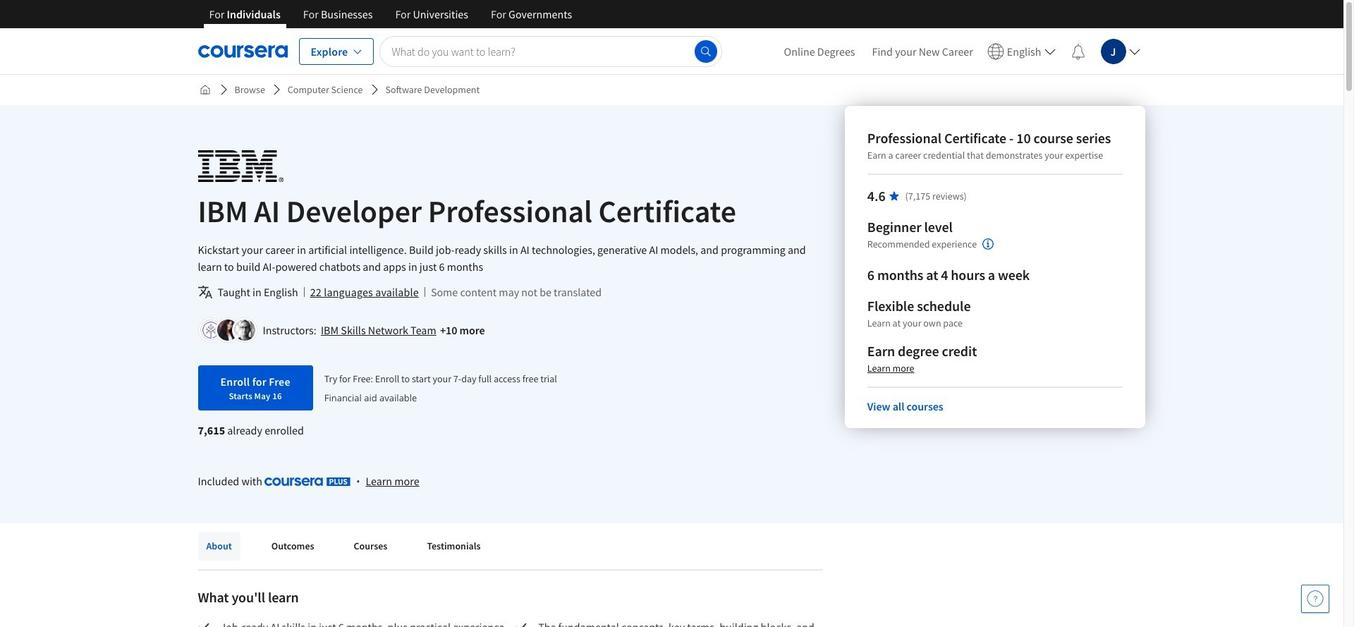 Task type: vqa. For each thing, say whether or not it's contained in the screenshot.
search box
yes



Task type: describe. For each thing, give the bounding box(es) containing it.
coursera image
[[198, 40, 287, 62]]

sina nazeri image
[[234, 320, 255, 341]]

banner navigation
[[198, 0, 583, 39]]

learn more about degree credit element
[[868, 361, 915, 375]]

ibm skills network team image
[[200, 320, 221, 341]]

michelle saltoun image
[[217, 320, 238, 341]]



Task type: locate. For each thing, give the bounding box(es) containing it.
help center image
[[1307, 590, 1324, 607]]

information about difficulty level pre-requisites. image
[[983, 238, 994, 250]]

menu
[[776, 28, 1146, 74]]

home image
[[199, 84, 211, 95]]

ibm image
[[198, 150, 283, 182]]

None search field
[[380, 36, 722, 67]]

What do you want to learn? text field
[[380, 36, 722, 67]]

coursera plus image
[[265, 478, 351, 486]]



